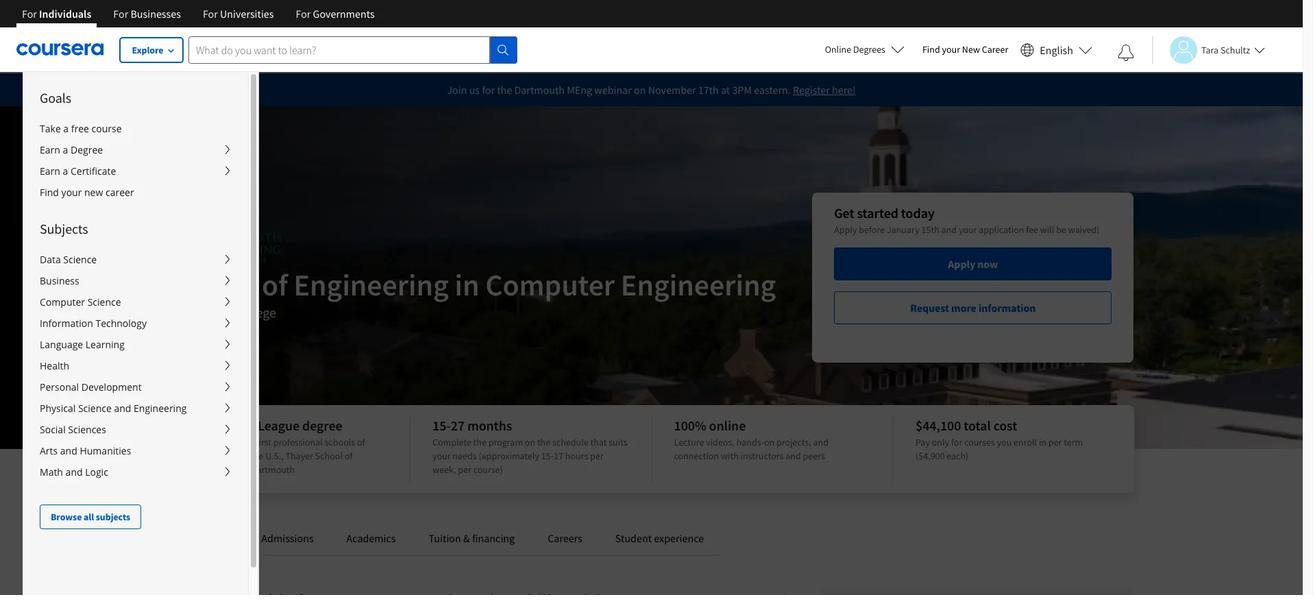 Task type: locate. For each thing, give the bounding box(es) containing it.
0 vertical spatial per
[[1049, 436, 1063, 449]]

connection
[[674, 450, 719, 462]]

1 horizontal spatial apply
[[949, 257, 976, 271]]

online
[[710, 417, 746, 434]]

apply
[[835, 224, 858, 236], [949, 257, 976, 271]]

0 vertical spatial find
[[923, 43, 941, 56]]

coursera image
[[16, 39, 104, 61]]

2 vertical spatial earn
[[191, 417, 218, 434]]

instructors
[[741, 450, 784, 462]]

take
[[40, 122, 61, 135]]

0 vertical spatial in
[[455, 266, 480, 304]]

15- up complete
[[433, 417, 451, 434]]

on
[[634, 83, 646, 97], [525, 436, 536, 449], [765, 436, 775, 449]]

an
[[221, 417, 235, 434]]

your up week,
[[433, 450, 451, 462]]

the left schedule
[[538, 436, 551, 449]]

1 horizontal spatial computer
[[486, 266, 615, 304]]

15- down schedule
[[542, 450, 554, 462]]

on right webinar
[[634, 83, 646, 97]]

2 vertical spatial science
[[78, 402, 112, 415]]

be
[[1057, 224, 1067, 236]]

the right us
[[497, 83, 512, 97]]

physical science and engineering
[[40, 402, 187, 415]]

arts
[[40, 444, 58, 457]]

close image
[[858, 86, 876, 104], [858, 86, 876, 104], [858, 86, 876, 104], [858, 86, 876, 104], [858, 86, 876, 104], [858, 86, 876, 104], [858, 86, 876, 104], [858, 86, 876, 104]]

2 for from the left
[[113, 7, 128, 21]]

0 horizontal spatial at
[[241, 464, 249, 476]]

thayer
[[286, 450, 313, 462]]

1 vertical spatial dartmouth
[[169, 304, 232, 321]]

at
[[721, 83, 731, 97], [241, 464, 249, 476]]

for businesses
[[113, 7, 181, 21]]

on inside 15-27 months complete the program on the schedule that suits your needs (approximately 15-17 hours per week, per course)
[[525, 436, 536, 449]]

experience
[[654, 531, 704, 545]]

0 horizontal spatial computer
[[40, 296, 85, 309]]

and
[[942, 224, 957, 236], [114, 402, 131, 415], [814, 436, 829, 449], [60, 444, 77, 457], [786, 450, 802, 462], [66, 466, 83, 479]]

earn
[[40, 143, 60, 156], [40, 165, 60, 178], [191, 417, 218, 434]]

for for governments
[[296, 7, 311, 21]]

2 horizontal spatial on
[[765, 436, 775, 449]]

100% online lecture videos, hands-on projects, and connection with instructors and peers
[[674, 417, 829, 462]]

a inside popup button
[[63, 165, 68, 178]]

per left term
[[1049, 436, 1063, 449]]

school
[[315, 450, 343, 462]]

1 vertical spatial in
[[1040, 436, 1047, 449]]

0 horizontal spatial for
[[482, 83, 495, 97]]

2 horizontal spatial per
[[1049, 436, 1063, 449]]

new
[[963, 43, 981, 56]]

academics
[[347, 531, 396, 545]]

language learning
[[40, 338, 125, 351]]

your inside find your new career link
[[943, 43, 961, 56]]

None search field
[[189, 36, 518, 63]]

1 horizontal spatial find
[[923, 43, 941, 56]]

2 vertical spatial per
[[458, 464, 472, 476]]

0 vertical spatial apply
[[835, 224, 858, 236]]

of right one
[[231, 436, 239, 449]]

on up the instructors
[[765, 436, 775, 449]]

1 horizontal spatial for
[[952, 436, 963, 449]]

humanities
[[80, 444, 131, 457]]

your left 'application'
[[959, 224, 978, 236]]

physical science and engineering button
[[23, 398, 248, 419]]

health button
[[23, 355, 248, 377]]

0 horizontal spatial dartmouth
[[169, 304, 232, 321]]

a for certificate
[[63, 165, 68, 178]]

courses
[[965, 436, 996, 449]]

group containing goals
[[23, 71, 903, 595]]

english button
[[1016, 27, 1099, 72]]

earn down take
[[40, 143, 60, 156]]

for left the businesses
[[113, 7, 128, 21]]

2 horizontal spatial in
[[1040, 436, 1047, 449]]

2 horizontal spatial dartmouth
[[515, 83, 565, 97]]

2 vertical spatial in
[[241, 450, 248, 462]]

a left degree
[[63, 143, 68, 156]]

projects,
[[777, 436, 812, 449]]

earn a certificate
[[40, 165, 116, 178]]

cost
[[994, 417, 1018, 434]]

earn for certificate
[[40, 165, 60, 178]]

information
[[40, 317, 93, 330]]

1 vertical spatial science
[[88, 296, 121, 309]]

information technology button
[[23, 313, 248, 334]]

get
[[835, 204, 855, 222]]

register here! link
[[793, 83, 856, 97]]

find inside find your new career link
[[923, 43, 941, 56]]

dartmouth inside master of engineering in computer engineering dartmouth college
[[169, 304, 232, 321]]

subjects
[[96, 511, 130, 523]]

now
[[978, 257, 999, 271]]

and right 15th at the right of the page
[[942, 224, 957, 236]]

goals
[[40, 89, 71, 106]]

0 horizontal spatial apply
[[835, 224, 858, 236]]

dartmouth down u.s., at left
[[251, 464, 295, 476]]

the
[[497, 83, 512, 97], [241, 436, 254, 449], [474, 436, 487, 449], [538, 436, 551, 449], [250, 450, 263, 462]]

find your new career link
[[916, 41, 1016, 58]]

for for businesses
[[113, 7, 128, 21]]

your inside 15-27 months complete the program on the schedule that suits your needs (approximately 15-17 hours per week, per course)
[[433, 450, 451, 462]]

1 vertical spatial a
[[63, 143, 68, 156]]

0 horizontal spatial in
[[241, 450, 248, 462]]

per down the that
[[591, 450, 604, 462]]

dartmouth left college
[[169, 304, 232, 321]]

science
[[63, 253, 97, 266], [88, 296, 121, 309], [78, 402, 112, 415]]

banner navigation
[[11, 0, 386, 38]]

science down the personal development
[[78, 402, 112, 415]]

online degrees
[[825, 43, 886, 56]]

per inside "$44,100 total cost pay only for courses you enroll in per term ($4,900 each)"
[[1049, 436, 1063, 449]]

social
[[40, 423, 66, 436]]

and down development
[[114, 402, 131, 415]]

business
[[40, 274, 79, 287]]

a left free
[[63, 122, 69, 135]]

0 vertical spatial earn
[[40, 143, 60, 156]]

a inside "popup button"
[[63, 143, 68, 156]]

get started today apply before january 15th and your application fee will be waived!
[[835, 204, 1100, 236]]

for left governments at top
[[296, 7, 311, 21]]

for inside "$44,100 total cost pay only for courses you enroll in per term ($4,900 each)"
[[952, 436, 963, 449]]

show notifications image
[[1119, 45, 1135, 61]]

your inside get started today apply before january 15th and your application fee will be waived!
[[959, 224, 978, 236]]

per
[[1049, 436, 1063, 449], [591, 450, 604, 462], [458, 464, 472, 476]]

engineering inside earn an ivy league degree from one of the first professional schools of engineering in the u.s., thayer school of engineering at dartmouth
[[191, 464, 239, 476]]

1 vertical spatial earn
[[40, 165, 60, 178]]

0 vertical spatial for
[[482, 83, 495, 97]]

1 vertical spatial apply
[[949, 257, 976, 271]]

3 for from the left
[[203, 7, 218, 21]]

request
[[911, 301, 950, 315]]

1 horizontal spatial in
[[455, 266, 480, 304]]

of right master
[[262, 266, 288, 304]]

on right program
[[525, 436, 536, 449]]

apply inside 'button'
[[949, 257, 976, 271]]

earn inside popup button
[[40, 165, 60, 178]]

dartmouth left meng
[[515, 83, 565, 97]]

find
[[923, 43, 941, 56], [40, 186, 59, 199]]

your
[[943, 43, 961, 56], [61, 186, 82, 199], [959, 224, 978, 236], [433, 450, 451, 462]]

earn down earn a degree
[[40, 165, 60, 178]]

dartmouth college logo image
[[169, 233, 282, 267]]

0 vertical spatial at
[[721, 83, 731, 97]]

financing
[[472, 531, 515, 545]]

a down earn a degree
[[63, 165, 68, 178]]

1 vertical spatial 15-
[[542, 450, 554, 462]]

find left new
[[923, 43, 941, 56]]

1 horizontal spatial dartmouth
[[251, 464, 295, 476]]

tuition
[[429, 531, 461, 545]]

tara
[[1202, 44, 1219, 56]]

and inside get started today apply before january 15th and your application fee will be waived!
[[942, 224, 957, 236]]

for
[[22, 7, 37, 21], [113, 7, 128, 21], [203, 7, 218, 21], [296, 7, 311, 21]]

league
[[258, 417, 300, 434]]

for left universities
[[203, 7, 218, 21]]

earn inside earn an ivy league degree from one of the first professional schools of engineering in the u.s., thayer school of engineering at dartmouth
[[191, 417, 218, 434]]

(approximately
[[479, 450, 540, 462]]

request more information
[[911, 301, 1036, 315]]

lecture
[[674, 436, 705, 449]]

earn up from
[[191, 417, 218, 434]]

videos,
[[706, 436, 735, 449]]

close image
[[858, 86, 876, 104], [858, 86, 876, 104], [858, 86, 876, 104], [858, 86, 876, 104], [858, 86, 876, 104]]

of right schools
[[357, 436, 365, 449]]

for
[[482, 83, 495, 97], [952, 436, 963, 449]]

apply down get
[[835, 224, 858, 236]]

your left the new
[[61, 186, 82, 199]]

for for universities
[[203, 7, 218, 21]]

your left new
[[943, 43, 961, 56]]

science up "information technology"
[[88, 296, 121, 309]]

language learning button
[[23, 334, 248, 355]]

2 vertical spatial dartmouth
[[251, 464, 295, 476]]

student experience
[[616, 531, 704, 545]]

science up business at left top
[[63, 253, 97, 266]]

17th
[[699, 83, 719, 97]]

find inside find your new career link
[[40, 186, 59, 199]]

find down earn a certificate
[[40, 186, 59, 199]]

and left the logic
[[66, 466, 83, 479]]

1 vertical spatial per
[[591, 450, 604, 462]]

information
[[979, 301, 1036, 315]]

find your new career
[[923, 43, 1009, 56]]

in inside earn an ivy league degree from one of the first professional schools of engineering in the u.s., thayer school of engineering at dartmouth
[[241, 450, 248, 462]]

0 horizontal spatial find
[[40, 186, 59, 199]]

0 horizontal spatial on
[[525, 436, 536, 449]]

admissions
[[262, 531, 314, 545]]

science inside popup button
[[78, 402, 112, 415]]

0 vertical spatial a
[[63, 122, 69, 135]]

for up 'each)'
[[952, 436, 963, 449]]

earn for ivy
[[191, 417, 218, 434]]

degree
[[71, 143, 103, 156]]

science for physical
[[78, 402, 112, 415]]

at inside earn an ivy league degree from one of the first professional schools of engineering in the u.s., thayer school of engineering at dartmouth
[[241, 464, 249, 476]]

online
[[825, 43, 852, 56]]

2 vertical spatial a
[[63, 165, 68, 178]]

0 vertical spatial dartmouth
[[515, 83, 565, 97]]

computer inside computer science dropdown button
[[40, 296, 85, 309]]

4 for from the left
[[296, 7, 311, 21]]

explore button
[[120, 38, 183, 62]]

0 vertical spatial science
[[63, 253, 97, 266]]

hands-
[[737, 436, 765, 449]]

that
[[591, 436, 607, 449]]

earn for degree
[[40, 143, 60, 156]]

for universities
[[203, 7, 274, 21]]

logic
[[85, 466, 108, 479]]

group
[[23, 71, 903, 595]]

for right us
[[482, 83, 495, 97]]

for left individuals
[[22, 7, 37, 21]]

1 vertical spatial at
[[241, 464, 249, 476]]

apply now
[[949, 257, 999, 271]]

per down needs
[[458, 464, 472, 476]]

1 vertical spatial for
[[952, 436, 963, 449]]

1 vertical spatial find
[[40, 186, 59, 199]]

menu item
[[258, 71, 903, 595]]

the down the months
[[474, 436, 487, 449]]

earn inside "popup button"
[[40, 143, 60, 156]]

request more information button
[[835, 291, 1113, 324]]

personal development
[[40, 381, 142, 394]]

apply left now
[[949, 257, 976, 271]]

0 horizontal spatial 15-
[[433, 417, 451, 434]]

1 for from the left
[[22, 7, 37, 21]]



Task type: describe. For each thing, give the bounding box(es) containing it.
language
[[40, 338, 83, 351]]

a for degree
[[63, 143, 68, 156]]

0 horizontal spatial per
[[458, 464, 472, 476]]

degrees
[[854, 43, 886, 56]]

apply now button
[[835, 248, 1113, 280]]

explore menu element
[[23, 72, 248, 529]]

for for individuals
[[22, 7, 37, 21]]

individuals
[[39, 7, 91, 21]]

of down schools
[[345, 450, 353, 462]]

governments
[[313, 7, 375, 21]]

meng
[[567, 83, 593, 97]]

find your new career link
[[23, 182, 248, 203]]

each)
[[947, 450, 969, 462]]

take a free course link
[[23, 118, 248, 139]]

personal development button
[[23, 377, 248, 398]]

sciences
[[68, 423, 106, 436]]

week,
[[433, 464, 456, 476]]

and down projects,
[[786, 450, 802, 462]]

professional
[[274, 436, 323, 449]]

in inside "$44,100 total cost pay only for courses you enroll in per term ($4,900 each)"
[[1040, 436, 1047, 449]]

engineering
[[191, 450, 239, 462]]

you
[[998, 436, 1012, 449]]

15th
[[922, 224, 940, 236]]

certificate
[[71, 165, 116, 178]]

program
[[489, 436, 523, 449]]

27
[[451, 417, 465, 434]]

schultz
[[1221, 44, 1251, 56]]

career
[[106, 186, 134, 199]]

master
[[169, 266, 256, 304]]

businesses
[[131, 7, 181, 21]]

100%
[[674, 417, 707, 434]]

science for data
[[63, 253, 97, 266]]

will
[[1041, 224, 1055, 236]]

us
[[470, 83, 480, 97]]

register
[[793, 83, 830, 97]]

subjects
[[40, 220, 88, 237]]

student experience link
[[616, 531, 704, 545]]

physical
[[40, 402, 76, 415]]

enroll
[[1014, 436, 1038, 449]]

only
[[932, 436, 950, 449]]

tuition & financing link
[[429, 531, 515, 545]]

ivy
[[238, 417, 255, 434]]

with
[[721, 450, 739, 462]]

and inside popup button
[[114, 402, 131, 415]]

math and logic
[[40, 466, 108, 479]]

browse all subjects button
[[40, 505, 141, 529]]

computer science
[[40, 296, 121, 309]]

peers
[[803, 450, 826, 462]]

1 horizontal spatial at
[[721, 83, 731, 97]]

suits
[[609, 436, 628, 449]]

&
[[464, 531, 470, 545]]

universities
[[220, 7, 274, 21]]

january
[[887, 224, 920, 236]]

the down first at the left
[[250, 450, 263, 462]]

1 horizontal spatial per
[[591, 450, 604, 462]]

webinar
[[595, 83, 632, 97]]

schools
[[325, 436, 355, 449]]

17
[[554, 450, 564, 462]]

find your new career
[[40, 186, 134, 199]]

student
[[616, 531, 652, 545]]

started
[[858, 204, 899, 222]]

find for find your new career
[[923, 43, 941, 56]]

personal
[[40, 381, 79, 394]]

the left first at the left
[[241, 436, 254, 449]]

your inside find your new career link
[[61, 186, 82, 199]]

apply inside get started today apply before january 15th and your application fee will be waived!
[[835, 224, 858, 236]]

development
[[81, 381, 142, 394]]

0 vertical spatial 15-
[[433, 417, 451, 434]]

science for computer
[[88, 296, 121, 309]]

a for free
[[63, 122, 69, 135]]

browse all subjects
[[51, 511, 130, 523]]

today
[[902, 204, 935, 222]]

on inside 100% online lecture videos, hands-on projects, and connection with instructors and peers
[[765, 436, 775, 449]]

find for find your new career
[[40, 186, 59, 199]]

1 horizontal spatial on
[[634, 83, 646, 97]]

15-27 months complete the program on the schedule that suits your needs (approximately 15-17 hours per week, per course)
[[433, 417, 628, 476]]

application
[[979, 224, 1025, 236]]

engineering inside popup button
[[134, 402, 187, 415]]

earn a degree button
[[23, 139, 248, 160]]

of inside master of engineering in computer engineering dartmouth college
[[262, 266, 288, 304]]

$44,100 total cost pay only for courses you enroll in per term ($4,900 each)
[[916, 417, 1084, 462]]

pay
[[916, 436, 931, 449]]

first
[[256, 436, 272, 449]]

dartmouth inside earn an ivy league degree from one of the first professional schools of engineering in the u.s., thayer school of engineering at dartmouth
[[251, 464, 295, 476]]

here!
[[833, 83, 856, 97]]

fee
[[1027, 224, 1039, 236]]

computer inside master of engineering in computer engineering dartmouth college
[[486, 266, 615, 304]]

information technology
[[40, 317, 147, 330]]

1 horizontal spatial 15-
[[542, 450, 554, 462]]

and right arts
[[60, 444, 77, 457]]

from
[[191, 436, 212, 449]]

for individuals
[[22, 7, 91, 21]]

earn a certificate button
[[23, 160, 248, 182]]

What do you want to learn? text field
[[189, 36, 490, 63]]

career
[[983, 43, 1009, 56]]

data science button
[[23, 249, 248, 270]]

arts and humanities
[[40, 444, 131, 457]]

tara schultz
[[1202, 44, 1251, 56]]

more
[[952, 301, 977, 315]]

health
[[40, 359, 69, 372]]

3pm
[[733, 83, 752, 97]]

and up peers
[[814, 436, 829, 449]]

explore
[[132, 44, 164, 56]]

in inside master of engineering in computer engineering dartmouth college
[[455, 266, 480, 304]]

for governments
[[296, 7, 375, 21]]

course)
[[474, 464, 503, 476]]

new
[[84, 186, 103, 199]]

one
[[214, 436, 229, 449]]

careers
[[548, 531, 583, 545]]

earn an ivy league degree from one of the first professional schools of engineering in the u.s., thayer school of engineering at dartmouth
[[191, 417, 365, 476]]



Task type: vqa. For each thing, say whether or not it's contained in the screenshot.
the your
yes



